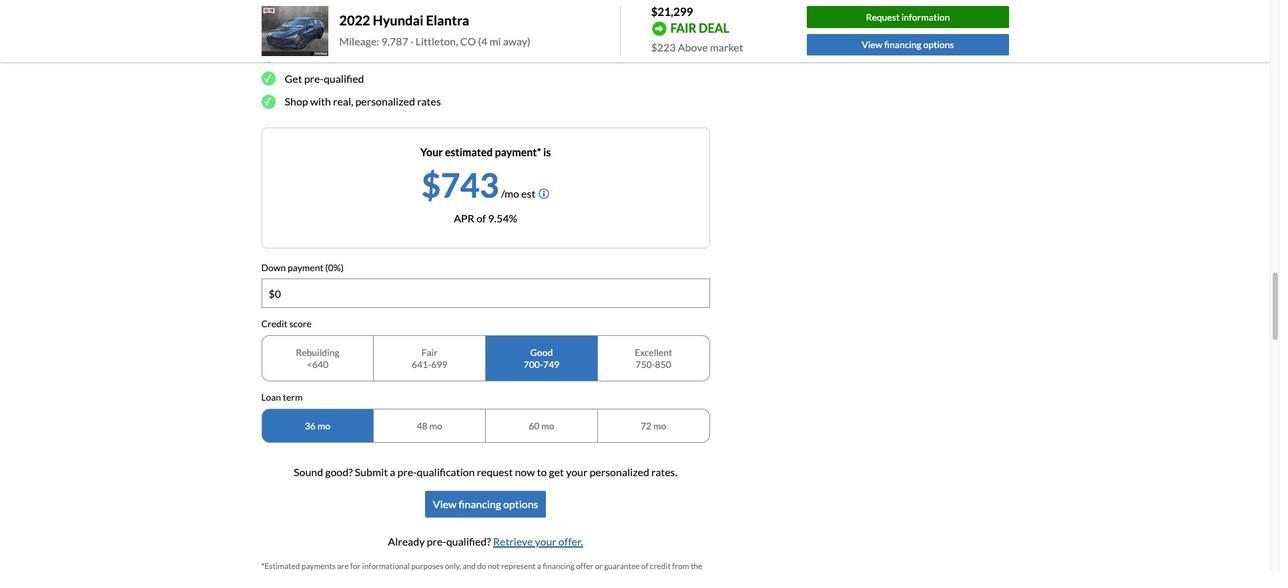 Task type: describe. For each thing, give the bounding box(es) containing it.
36
[[305, 420, 316, 431]]

hyundai
[[373, 12, 424, 28]]

sound good? submit a pre-qualification request now to get your personalized rates.
[[294, 466, 678, 478]]

pre- for already
[[427, 535, 447, 548]]

mo for 36 mo
[[318, 420, 331, 431]]

(0%)
[[325, 262, 344, 273]]

mileage:
[[339, 35, 380, 48]]

749
[[543, 358, 560, 370]]

is
[[544, 145, 551, 158]]

request information button
[[808, 6, 1009, 28]]

deal
[[699, 21, 730, 35]]

mi
[[490, 35, 501, 48]]

(4
[[478, 35, 488, 48]]

mo for 72 mo
[[654, 420, 667, 431]]

good
[[531, 347, 553, 358]]

48
[[417, 420, 428, 431]]

excellent
[[635, 347, 673, 358]]

with
[[310, 95, 331, 108]]

$223
[[651, 40, 676, 53]]

qualified?
[[447, 535, 491, 548]]

get
[[549, 466, 564, 478]]

750-
[[636, 358, 656, 370]]

down
[[261, 262, 286, 273]]

2 horizontal spatial your
[[566, 466, 588, 478]]

72
[[641, 420, 652, 431]]

information
[[902, 11, 950, 23]]

advance
[[331, 13, 386, 31]]

request information
[[866, 11, 950, 23]]

market
[[710, 40, 744, 53]]

co
[[460, 35, 476, 48]]

a
[[390, 466, 396, 478]]

loan
[[261, 391, 281, 403]]

mo for 60 mo
[[542, 420, 555, 431]]

good 700-749
[[524, 347, 560, 370]]

60 mo
[[529, 420, 555, 431]]

options for the leftmost the view financing options button
[[504, 498, 539, 511]]

estimate your payment
[[285, 49, 393, 61]]

apr
[[454, 211, 475, 224]]

fair
[[422, 347, 438, 358]]

72 mo
[[641, 420, 667, 431]]

above
[[678, 40, 708, 53]]

elantra
[[426, 12, 470, 28]]

1 horizontal spatial payment
[[352, 49, 393, 61]]

<640
[[307, 358, 329, 370]]

qualification
[[417, 466, 475, 478]]

rebuilding <640
[[296, 347, 340, 370]]

finance in advance
[[261, 13, 386, 31]]

48 mo
[[417, 420, 443, 431]]

est
[[522, 187, 536, 199]]

payment*
[[495, 145, 542, 158]]

0 horizontal spatial view financing options button
[[425, 491, 547, 518]]

rebuilding
[[296, 347, 340, 358]]

info circle image
[[539, 188, 550, 199]]

finance
[[261, 13, 313, 31]]

rates
[[417, 95, 441, 108]]

9,787
[[382, 35, 409, 48]]

rates.
[[652, 466, 678, 478]]

request
[[866, 11, 900, 23]]

offer.
[[559, 535, 584, 548]]

$743
[[422, 165, 499, 205]]

real,
[[333, 95, 354, 108]]

request
[[477, 466, 513, 478]]

your
[[421, 145, 443, 158]]

$743 /mo est
[[422, 165, 536, 205]]

to
[[537, 466, 547, 478]]

36 mo
[[305, 420, 331, 431]]

Down payment (0%) text field
[[262, 279, 710, 307]]

view for the leftmost the view financing options button
[[433, 498, 457, 511]]

in
[[316, 13, 328, 31]]

now
[[515, 466, 535, 478]]

641-
[[412, 358, 431, 370]]

loan term
[[261, 391, 303, 403]]

9.54%
[[488, 211, 518, 224]]

60
[[529, 420, 540, 431]]

credit
[[261, 318, 288, 330]]

shop
[[285, 95, 308, 108]]

0 horizontal spatial personalized
[[356, 95, 415, 108]]

fair deal
[[671, 21, 730, 35]]



Task type: locate. For each thing, give the bounding box(es) containing it.
apr of 9.54%
[[454, 211, 518, 224]]

options down information
[[924, 39, 955, 50]]

term
[[283, 391, 303, 403]]

4 mo from the left
[[654, 420, 667, 431]]

0 vertical spatial view financing options button
[[808, 34, 1009, 56]]

1 horizontal spatial options
[[924, 39, 955, 50]]

personalized left rates.
[[590, 466, 650, 478]]

2 vertical spatial pre-
[[427, 535, 447, 548]]

1 mo from the left
[[318, 420, 331, 431]]

0 vertical spatial pre-
[[304, 72, 324, 85]]

financing down 'request information' button
[[885, 39, 922, 50]]

pre- right a
[[398, 466, 417, 478]]

0 vertical spatial financing
[[885, 39, 922, 50]]

1 vertical spatial options
[[504, 498, 539, 511]]

retrieve your offer. link
[[493, 535, 584, 548]]

1 vertical spatial view financing options
[[433, 498, 539, 511]]

2022
[[339, 12, 370, 28]]

850
[[656, 358, 672, 370]]

options down now
[[504, 498, 539, 511]]

0 horizontal spatial view financing options
[[433, 498, 539, 511]]

your right get
[[566, 466, 588, 478]]

699
[[431, 358, 448, 370]]

mo
[[318, 420, 331, 431], [430, 420, 443, 431], [542, 420, 555, 431], [654, 420, 667, 431]]

good?
[[325, 466, 353, 478]]

down payment (0%)
[[261, 262, 344, 273]]

0 horizontal spatial payment
[[288, 262, 324, 273]]

estimated
[[445, 145, 493, 158]]

view financing options down 'request information' button
[[862, 39, 955, 50]]

1 vertical spatial personalized
[[590, 466, 650, 478]]

mo for 48 mo
[[430, 420, 443, 431]]

0 vertical spatial personalized
[[356, 95, 415, 108]]

retrieve
[[493, 535, 533, 548]]

payment left (0%)
[[288, 262, 324, 273]]

submit
[[355, 466, 388, 478]]

view down request
[[862, 39, 883, 50]]

view financing options down sound good? submit a pre-qualification request now to get your personalized rates.
[[433, 498, 539, 511]]

financing for the view financing options button to the top
[[885, 39, 922, 50]]

shop with real, personalized rates
[[285, 95, 441, 108]]

financing
[[885, 39, 922, 50], [459, 498, 501, 511]]

of
[[477, 211, 486, 224]]

pre- right already
[[427, 535, 447, 548]]

1 horizontal spatial view financing options button
[[808, 34, 1009, 56]]

view down qualification
[[433, 498, 457, 511]]

1 horizontal spatial view
[[862, 39, 883, 50]]

view for the view financing options button to the top
[[862, 39, 883, 50]]

your up qualified
[[328, 49, 350, 61]]

view financing options button
[[808, 34, 1009, 56], [425, 491, 547, 518]]

away)
[[503, 35, 531, 48]]

personalized
[[356, 95, 415, 108], [590, 466, 650, 478]]

700-
[[524, 358, 543, 370]]

0 vertical spatial view financing options
[[862, 39, 955, 50]]

already pre-qualified? retrieve your offer.
[[388, 535, 584, 548]]

personalized right real,
[[356, 95, 415, 108]]

1 horizontal spatial financing
[[885, 39, 922, 50]]

1 vertical spatial financing
[[459, 498, 501, 511]]

get
[[285, 72, 302, 85]]

1 vertical spatial view financing options button
[[425, 491, 547, 518]]

score
[[289, 318, 312, 330]]

pre-
[[304, 72, 324, 85], [398, 466, 417, 478], [427, 535, 447, 548]]

financing for the leftmost the view financing options button
[[459, 498, 501, 511]]

2022 hyundai elantra image
[[261, 6, 329, 56]]

$223 above market
[[651, 40, 744, 53]]

0 vertical spatial view
[[862, 39, 883, 50]]

your left offer.
[[535, 535, 557, 548]]

mo right 72
[[654, 420, 667, 431]]

0 horizontal spatial your
[[328, 49, 350, 61]]

1 vertical spatial pre-
[[398, 466, 417, 478]]

1 vertical spatial payment
[[288, 262, 324, 273]]

pre- for get
[[304, 72, 324, 85]]

$21,299
[[651, 5, 694, 19]]

fair
[[671, 21, 697, 35]]

2 horizontal spatial pre-
[[427, 535, 447, 548]]

mo right 48
[[430, 420, 443, 431]]

your estimated payment* is
[[421, 145, 551, 158]]

·
[[411, 35, 414, 48]]

credit score
[[261, 318, 312, 330]]

estimate
[[285, 49, 326, 61]]

2 vertical spatial your
[[535, 535, 557, 548]]

0 horizontal spatial pre-
[[304, 72, 324, 85]]

0 vertical spatial your
[[328, 49, 350, 61]]

financing down sound good? submit a pre-qualification request now to get your personalized rates.
[[459, 498, 501, 511]]

1 vertical spatial view
[[433, 498, 457, 511]]

0 vertical spatial options
[[924, 39, 955, 50]]

excellent 750-850
[[635, 347, 673, 370]]

0 horizontal spatial view
[[433, 498, 457, 511]]

view financing options
[[862, 39, 955, 50], [433, 498, 539, 511]]

0 vertical spatial payment
[[352, 49, 393, 61]]

3 mo from the left
[[542, 420, 555, 431]]

2022 hyundai elantra mileage: 9,787 · littleton, co (4 mi away)
[[339, 12, 531, 48]]

your
[[328, 49, 350, 61], [566, 466, 588, 478], [535, 535, 557, 548]]

options for the view financing options button to the top
[[924, 39, 955, 50]]

get pre-qualified
[[285, 72, 364, 85]]

payment down mileage: at the left top of page
[[352, 49, 393, 61]]

already
[[388, 535, 425, 548]]

/mo
[[501, 187, 520, 199]]

qualified
[[324, 72, 364, 85]]

2 mo from the left
[[430, 420, 443, 431]]

1 vertical spatial your
[[566, 466, 588, 478]]

view financing options button down sound good? submit a pre-qualification request now to get your personalized rates.
[[425, 491, 547, 518]]

pre- right get
[[304, 72, 324, 85]]

littleton,
[[416, 35, 458, 48]]

sound
[[294, 466, 323, 478]]

options
[[924, 39, 955, 50], [504, 498, 539, 511]]

1 horizontal spatial view financing options
[[862, 39, 955, 50]]

mo right 60
[[542, 420, 555, 431]]

0 horizontal spatial options
[[504, 498, 539, 511]]

1 horizontal spatial pre-
[[398, 466, 417, 478]]

view
[[862, 39, 883, 50], [433, 498, 457, 511]]

fair 641-699
[[412, 347, 448, 370]]

view financing options button down 'request information' button
[[808, 34, 1009, 56]]

payment
[[352, 49, 393, 61], [288, 262, 324, 273]]

1 horizontal spatial personalized
[[590, 466, 650, 478]]

mo right 36
[[318, 420, 331, 431]]

1 horizontal spatial your
[[535, 535, 557, 548]]

0 horizontal spatial financing
[[459, 498, 501, 511]]



Task type: vqa. For each thing, say whether or not it's contained in the screenshot.


